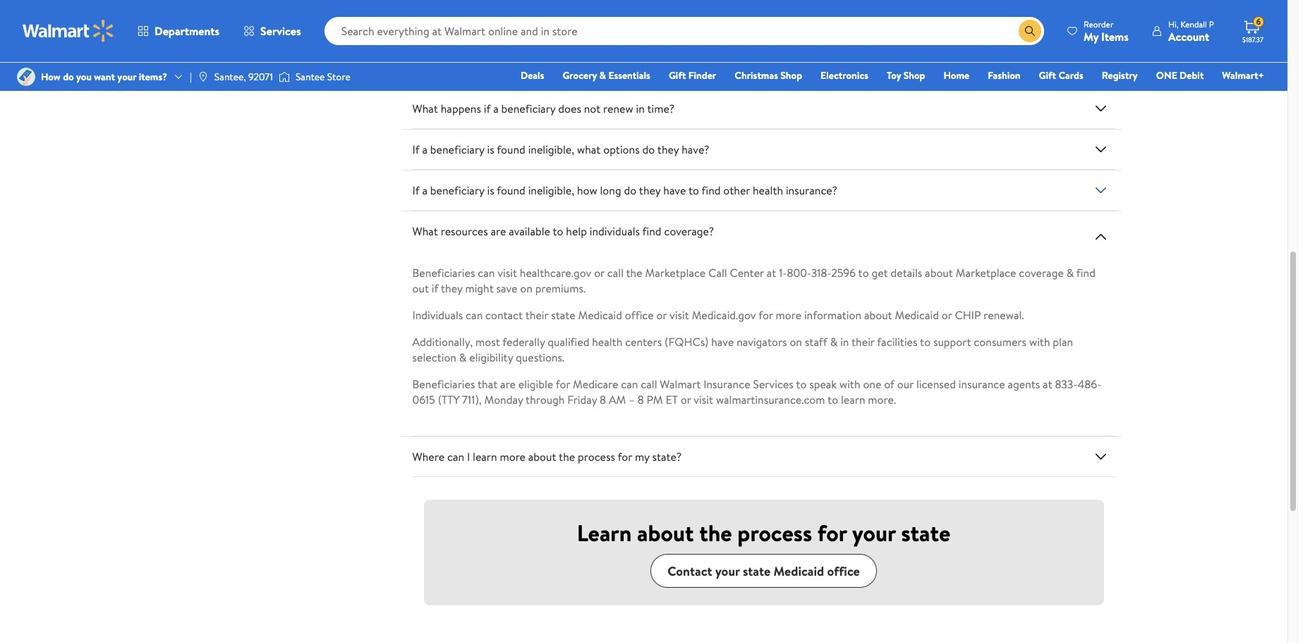 Task type: vqa. For each thing, say whether or not it's contained in the screenshot.
The Kitchen & Dining
no



Task type: describe. For each thing, give the bounding box(es) containing it.
my
[[635, 450, 650, 465]]

800-
[[787, 266, 811, 281]]

christmas shop link
[[728, 68, 809, 83]]

or left chip
[[942, 308, 952, 323]]

you
[[76, 70, 92, 84]]

if a beneficiary is found ineligible, what options do they have?
[[412, 142, 709, 158]]

what for what resources are available to help individuals find coverage?
[[412, 224, 438, 239]]

1 vertical spatial visit
[[670, 308, 689, 323]]

grocery & essentials
[[563, 68, 650, 83]]

insurance
[[704, 377, 750, 392]]

found for what
[[497, 142, 525, 158]]

walmartinsurance.com
[[716, 392, 825, 408]]

1 vertical spatial find
[[642, 224, 661, 239]]

2 marketplace from the left
[[956, 266, 1016, 281]]

Search search field
[[324, 17, 1044, 45]]

beneficiaries for if
[[412, 266, 475, 281]]

call inside beneficiaries that are eligible for medicare can call walmart insurance services to speak with one of our licensed insurance agents at 833-486- 0615 (tty 711), monday through friday 8 am – 8 pm et or visit walmartinsurance.com to learn more.
[[641, 377, 657, 392]]

hi, kendall p account
[[1168, 18, 1214, 44]]

found for how
[[497, 183, 525, 198]]

essentials
[[608, 68, 650, 83]]

where
[[412, 450, 445, 465]]

that
[[478, 377, 498, 392]]

departments button
[[126, 14, 231, 48]]

if for if a beneficiary is found ineligible, what options do they have?
[[412, 142, 420, 158]]

support
[[933, 335, 971, 350]]

ineligible, for what
[[528, 142, 574, 158]]

monday
[[484, 392, 523, 408]]

do right long
[[624, 183, 637, 198]]

1-
[[779, 266, 787, 281]]

shop for toy shop
[[904, 68, 925, 83]]

the for about
[[559, 450, 575, 465]]

navigators
[[737, 335, 787, 350]]

call inside beneficiaries can visit healthcare.gov or call the marketplace call center at 1-800-318-2596 to get details about marketplace coverage & find out if they might save on premiums.
[[607, 266, 624, 281]]

0 vertical spatial their
[[525, 308, 548, 323]]

walmart
[[660, 377, 701, 392]]

92071
[[248, 70, 273, 84]]

 image for how do you want your items?
[[17, 68, 35, 86]]

can inside beneficiaries that are eligible for medicare can call walmart insurance services to speak with one of our licensed insurance agents at 833-486- 0615 (tty 711), monday through friday 8 am – 8 pm et or visit walmartinsurance.com to learn more.
[[621, 377, 638, 392]]

6
[[1256, 16, 1261, 28]]

know
[[568, 60, 593, 76]]

can for where can i learn more about the process for my state?
[[447, 450, 464, 465]]

0 vertical spatial health
[[753, 183, 783, 198]]

to left speak at the bottom right
[[796, 377, 807, 392]]

available
[[509, 224, 550, 239]]

about inside beneficiaries can visit healthcare.gov or call the marketplace call center at 1-800-318-2596 to get details about marketplace coverage & find out if they might save on premiums.
[[925, 266, 953, 281]]

contact
[[668, 563, 712, 581]]

i
[[467, 450, 470, 465]]

additionally,
[[412, 335, 473, 350]]

beneficiaries can visit healthcare.gov or call the marketplace call center at 1-800-318-2596 to get details about marketplace coverage & find out if they might save on premiums.
[[412, 266, 1096, 297]]

individuals
[[590, 224, 640, 239]]

santee store
[[296, 70, 350, 84]]

2 horizontal spatial the
[[699, 518, 732, 549]]

they inside beneficiaries can visit healthcare.gov or call the marketplace call center at 1-800-318-2596 to get details about marketplace coverage & find out if they might save on premiums.
[[441, 281, 463, 297]]

to inside additionally, most federally qualified health centers (fqhcs) have navigators on staff & in their facilities to support consumers with plan selection & eligibility questions.
[[920, 335, 931, 350]]

qualified
[[548, 335, 589, 350]]

to inside beneficiaries can visit healthcare.gov or call the marketplace call center at 1-800-318-2596 to get details about marketplace coverage & find out if they might save on premiums.
[[858, 266, 869, 281]]

in inside additionally, most federally qualified health centers (fqhcs) have navigators on staff & in their facilities to support consumers with plan selection & eligibility questions.
[[840, 335, 849, 350]]

services inside popup button
[[260, 23, 301, 39]]

are for resources
[[491, 224, 506, 239]]

what for what do beneficiaries need to do today?
[[412, 19, 438, 35]]

0 horizontal spatial state
[[551, 308, 576, 323]]

1 vertical spatial your
[[852, 518, 896, 549]]

to left today?
[[547, 19, 558, 35]]

today?
[[576, 19, 608, 35]]

save
[[496, 281, 517, 297]]

with inside additionally, most federally qualified health centers (fqhcs) have navigators on staff & in their facilities to support consumers with plan selection & eligibility questions.
[[1029, 335, 1050, 350]]

when
[[596, 60, 622, 76]]

out
[[412, 281, 429, 297]]

christmas
[[735, 68, 778, 83]]

gift finder
[[669, 68, 716, 83]]

services inside beneficiaries that are eligible for medicare can call walmart insurance services to speak with one of our licensed insurance agents at 833-486- 0615 (tty 711), monday through friday 8 am – 8 pm et or visit walmartinsurance.com to learn more.
[[753, 377, 794, 392]]

0 vertical spatial if
[[484, 101, 491, 117]]

licensed
[[916, 377, 956, 392]]

do up "will" in the top of the page
[[441, 19, 453, 35]]

to down have?
[[688, 183, 699, 198]]

1 vertical spatial more
[[500, 450, 526, 465]]

or inside beneficiaries that are eligible for medicare can call walmart insurance services to speak with one of our licensed insurance agents at 833-486- 0615 (tty 711), monday through friday 8 am – 8 pm et or visit walmartinsurance.com to learn more.
[[681, 392, 691, 408]]

options
[[603, 142, 640, 158]]

toy shop link
[[880, 68, 932, 83]]

healthcare.gov
[[520, 266, 591, 281]]

might
[[465, 281, 494, 297]]

santee, 92071
[[214, 70, 273, 84]]

premiums.
[[535, 281, 586, 297]]

visit inside beneficiaries that are eligible for medicare can call walmart insurance services to speak with one of our licensed insurance agents at 833-486- 0615 (tty 711), monday through friday 8 am – 8 pm et or visit walmartinsurance.com to learn more.
[[694, 392, 713, 408]]

contact your state medicaid office link
[[651, 555, 877, 589]]

grocery & essentials link
[[556, 68, 657, 83]]

walmart+
[[1222, 68, 1264, 83]]

walmart image
[[23, 20, 114, 42]]

home link
[[937, 68, 976, 83]]

beneficiary for if a beneficiary is found ineligible, how long do they have to find other health insurance?
[[430, 183, 484, 198]]

beneficiaries for (tty
[[412, 377, 475, 392]]

where can i learn more about the process for my state? image
[[1092, 449, 1109, 466]]

other
[[723, 183, 750, 198]]

santee,
[[214, 70, 246, 84]]

what for what happens if a beneficiary does not renew in time?
[[412, 101, 438, 117]]

learn
[[577, 518, 632, 549]]

0 vertical spatial a
[[493, 101, 499, 117]]

beneficiary for if a beneficiary is found ineligible, what options do they have?
[[430, 142, 484, 158]]

one
[[1156, 68, 1177, 83]]

0 horizontal spatial learn
[[473, 450, 497, 465]]

toy shop
[[887, 68, 925, 83]]

711),
[[462, 392, 482, 408]]

are for that
[[500, 377, 516, 392]]

reorder my items
[[1084, 18, 1129, 44]]

(fqhcs)
[[665, 335, 709, 350]]

they right when
[[625, 60, 646, 76]]

medicare
[[573, 377, 618, 392]]

deals
[[521, 68, 544, 83]]

medicaid up qualified
[[578, 308, 622, 323]]

selection
[[412, 350, 456, 366]]

if a beneficiary is found ineligible, what options do they have? image
[[1092, 141, 1109, 158]]

chip
[[955, 308, 981, 323]]

details
[[891, 266, 922, 281]]

the for call
[[626, 266, 642, 281]]

store
[[327, 70, 350, 84]]

insurance?
[[786, 183, 837, 198]]

do left you
[[63, 70, 74, 84]]

electronics
[[821, 68, 868, 83]]

0615
[[412, 392, 435, 408]]

1 vertical spatial beneficiaries
[[503, 60, 565, 76]]

Walmart Site-Wide search field
[[324, 17, 1044, 45]]

what resources are available to help individuals find coverage?
[[412, 224, 714, 239]]

what do beneficiaries need to do today?
[[412, 19, 608, 35]]

beneficiaries that are eligible for medicare can call walmart insurance services to speak with one of our licensed insurance agents at 833-486- 0615 (tty 711), monday through friday 8 am – 8 pm et or visit walmartinsurance.com to learn more.
[[412, 377, 1102, 408]]

–
[[629, 392, 635, 408]]

medicaid.gov
[[692, 308, 756, 323]]

plan
[[1053, 335, 1073, 350]]

visit inside beneficiaries can visit healthcare.gov or call the marketplace call center at 1-800-318-2596 to get details about marketplace coverage & find out if they might save on premiums.
[[498, 266, 517, 281]]

2 horizontal spatial state
[[901, 518, 951, 549]]

1 vertical spatial need
[[649, 60, 673, 76]]

to left help
[[553, 224, 563, 239]]

et
[[666, 392, 678, 408]]

shop for christmas shop
[[781, 68, 802, 83]]

account
[[1168, 29, 1209, 44]]

for inside beneficiaries that are eligible for medicare can call walmart insurance services to speak with one of our licensed insurance agents at 833-486- 0615 (tty 711), monday through friday 8 am – 8 pm et or visit walmartinsurance.com to learn more.
[[556, 377, 570, 392]]

1 horizontal spatial find
[[702, 183, 721, 198]]

0 vertical spatial process
[[578, 450, 615, 465]]

contact your state medicaid office
[[668, 563, 860, 581]]

have inside additionally, most federally qualified health centers (fqhcs) have navigators on staff & in their facilities to support consumers with plan selection & eligibility questions.
[[711, 335, 734, 350]]

not
[[584, 101, 601, 117]]

0 vertical spatial beneficiaries
[[456, 19, 518, 35]]

individuals can contact their state medicaid office or visit medicaid.gov for more information about medicaid or chip renewal.
[[412, 308, 1024, 323]]

if inside beneficiaries can visit healthcare.gov or call the marketplace call center at 1-800-318-2596 to get details about marketplace coverage & find out if they might save on premiums.
[[432, 281, 438, 297]]

kendall
[[1181, 18, 1207, 30]]

0 vertical spatial beneficiary
[[501, 101, 556, 117]]

do right options
[[642, 142, 655, 158]]

318-
[[811, 266, 831, 281]]



Task type: locate. For each thing, give the bounding box(es) containing it.
about down through
[[528, 450, 556, 465]]

0 horizontal spatial gift
[[669, 68, 686, 83]]

gift for gift cards
[[1039, 68, 1056, 83]]

beneficiaries up what happens if a beneficiary does not renew in time?
[[503, 60, 565, 76]]

0 horizontal spatial have
[[663, 183, 686, 198]]

need
[[521, 19, 545, 35], [649, 60, 673, 76]]

1 vertical spatial office
[[827, 563, 860, 581]]

or right premiums.
[[594, 266, 605, 281]]

how for how do you want your items?
[[41, 70, 61, 84]]

process up contact your state medicaid office
[[737, 518, 812, 549]]

a for if a beneficiary is found ineligible, how long do they have to find other health insurance?
[[422, 183, 428, 198]]

have down the medicaid.gov
[[711, 335, 734, 350]]

beneficiaries up 'individuals'
[[412, 266, 475, 281]]

1 vertical spatial on
[[790, 335, 802, 350]]

1 horizontal spatial state
[[743, 563, 771, 581]]

 image left you
[[17, 68, 35, 86]]

0 horizontal spatial at
[[767, 266, 776, 281]]

0 vertical spatial call
[[607, 266, 624, 281]]

are right the that
[[500, 377, 516, 392]]

1 horizontal spatial learn
[[841, 392, 865, 408]]

in left time?
[[636, 101, 645, 117]]

3 what from the top
[[412, 224, 438, 239]]

1 horizontal spatial in
[[840, 335, 849, 350]]

or
[[594, 266, 605, 281], [656, 308, 667, 323], [942, 308, 952, 323], [681, 392, 691, 408]]

their left facilities
[[852, 335, 875, 350]]

their up federally
[[525, 308, 548, 323]]

how do you want your items?
[[41, 70, 167, 84]]

& right grocery
[[599, 68, 606, 83]]

ineligible, left how
[[528, 183, 574, 198]]

1 horizontal spatial  image
[[197, 71, 209, 83]]

if right happens
[[484, 101, 491, 117]]

2 gift from the left
[[1039, 68, 1056, 83]]

0 vertical spatial in
[[636, 101, 645, 117]]

do
[[441, 19, 453, 35], [561, 19, 573, 35], [63, 70, 74, 84], [642, 142, 655, 158], [624, 183, 637, 198]]

& left the eligibility
[[459, 350, 467, 366]]

more
[[776, 308, 802, 323], [500, 450, 526, 465]]

act?
[[689, 60, 709, 76]]

0 vertical spatial ineligible,
[[528, 142, 574, 158]]

0 horizontal spatial health
[[592, 335, 622, 350]]

& inside beneficiaries can visit healthcare.gov or call the marketplace call center at 1-800-318-2596 to get details about marketplace coverage & find out if they might save on premiums.
[[1066, 266, 1074, 281]]

or right et
[[681, 392, 691, 408]]

1 vertical spatial is
[[487, 183, 494, 198]]

registry link
[[1095, 68, 1144, 83]]

1 horizontal spatial how
[[412, 60, 435, 76]]

on left staff
[[790, 335, 802, 350]]

if a beneficiary is found ineligible, how long do they have to find other health insurance?
[[412, 183, 837, 198]]

8 left the "am"
[[600, 392, 606, 408]]

marketplace up renewal.
[[956, 266, 1016, 281]]

1 horizontal spatial need
[[649, 60, 673, 76]]

beneficiaries down selection
[[412, 377, 475, 392]]

0 horizontal spatial find
[[642, 224, 661, 239]]

0 horizontal spatial the
[[559, 450, 575, 465]]

additionally, most federally qualified health centers (fqhcs) have navigators on staff & in their facilities to support consumers with plan selection & eligibility questions.
[[412, 335, 1073, 366]]

1 vertical spatial the
[[559, 450, 575, 465]]

0 vertical spatial the
[[626, 266, 642, 281]]

2 8 from the left
[[638, 392, 644, 408]]

1 gift from the left
[[669, 68, 686, 83]]

1 horizontal spatial visit
[[670, 308, 689, 323]]

health
[[753, 183, 783, 198], [592, 335, 622, 350]]

1 horizontal spatial their
[[852, 335, 875, 350]]

find right individuals
[[642, 224, 661, 239]]

call down individuals
[[607, 266, 624, 281]]

0 vertical spatial find
[[702, 183, 721, 198]]

1 horizontal spatial your
[[715, 563, 740, 581]]

1 vertical spatial ineligible,
[[528, 183, 574, 198]]

1 ineligible, from the top
[[528, 142, 574, 158]]

items?
[[139, 70, 167, 84]]

medicaid down learn about the process for your state
[[774, 563, 824, 581]]

the down "friday"
[[559, 450, 575, 465]]

coverage
[[1019, 266, 1064, 281]]

how for how will medicaid beneficiaries know when they need to act?
[[412, 60, 435, 76]]

0 vertical spatial have
[[663, 183, 686, 198]]

2 shop from the left
[[904, 68, 925, 83]]

1 vertical spatial a
[[422, 142, 428, 158]]

is up resources
[[487, 183, 494, 198]]

1 horizontal spatial with
[[1029, 335, 1050, 350]]

0 vertical spatial more
[[776, 308, 802, 323]]

2 beneficiaries from the top
[[412, 377, 475, 392]]

1 vertical spatial process
[[737, 518, 812, 549]]

services up 92071 on the top left
[[260, 23, 301, 39]]

are inside beneficiaries that are eligible for medicare can call walmart insurance services to speak with one of our licensed insurance agents at 833-486- 0615 (tty 711), monday through friday 8 am – 8 pm et or visit walmartinsurance.com to learn more.
[[500, 377, 516, 392]]

found down what happens if a beneficiary does not renew in time?
[[497, 142, 525, 158]]

1 vertical spatial beneficiaries
[[412, 377, 475, 392]]

1 horizontal spatial call
[[641, 377, 657, 392]]

if right "out"
[[432, 281, 438, 297]]

time?
[[647, 101, 674, 117]]

1 shop from the left
[[781, 68, 802, 83]]

medicaid right "will" in the top of the page
[[456, 60, 500, 76]]

a for if a beneficiary is found ineligible, what options do they have?
[[422, 142, 428, 158]]

2 vertical spatial visit
[[694, 392, 713, 408]]

1 what from the top
[[412, 19, 438, 35]]

process
[[578, 450, 615, 465], [737, 518, 812, 549]]

2 vertical spatial what
[[412, 224, 438, 239]]

happens
[[441, 101, 481, 117]]

what left resources
[[412, 224, 438, 239]]

0 vertical spatial need
[[521, 19, 545, 35]]

0 vertical spatial at
[[767, 266, 776, 281]]

find
[[702, 183, 721, 198], [642, 224, 661, 239], [1076, 266, 1096, 281]]

what happens if a beneficiary does not renew in time? image
[[1092, 100, 1109, 117]]

can down might
[[466, 308, 483, 323]]

how
[[412, 60, 435, 76], [41, 70, 61, 84]]

help
[[566, 224, 587, 239]]

1 horizontal spatial on
[[790, 335, 802, 350]]

about up contact
[[637, 518, 694, 549]]

$187.37
[[1242, 35, 1263, 44]]

1 horizontal spatial the
[[626, 266, 642, 281]]

at left 833-
[[1043, 377, 1052, 392]]

gift for gift finder
[[669, 68, 686, 83]]

1 vertical spatial in
[[840, 335, 849, 350]]

one debit
[[1156, 68, 1204, 83]]

or up centers
[[656, 308, 667, 323]]

at left 1-
[[767, 266, 776, 281]]

more right i at left
[[500, 450, 526, 465]]

0 vertical spatial if
[[412, 142, 420, 158]]

in right staff
[[840, 335, 849, 350]]

they left have?
[[657, 142, 679, 158]]

how left "will" in the top of the page
[[412, 60, 435, 76]]

on
[[520, 281, 533, 297], [790, 335, 802, 350]]

on inside beneficiaries can visit healthcare.gov or call the marketplace call center at 1-800-318-2596 to get details about marketplace coverage & find out if they might save on premiums.
[[520, 281, 533, 297]]

beneficiaries up deals link
[[456, 19, 518, 35]]

search icon image
[[1024, 25, 1036, 37]]

one debit link
[[1150, 68, 1210, 83]]

2 if from the top
[[412, 183, 420, 198]]

are left the available
[[491, 224, 506, 239]]

they left might
[[441, 281, 463, 297]]

how will medicaid beneficiaries know when they need to act?
[[412, 60, 709, 76]]

 image
[[279, 70, 290, 84]]

to left one
[[828, 392, 838, 408]]

0 horizontal spatial need
[[521, 19, 545, 35]]

1 horizontal spatial if
[[484, 101, 491, 117]]

& right staff
[[830, 335, 838, 350]]

0 vertical spatial learn
[[841, 392, 865, 408]]

one
[[863, 377, 881, 392]]

facilities
[[877, 335, 918, 350]]

1 vertical spatial have
[[711, 335, 734, 350]]

0 horizontal spatial how
[[41, 70, 61, 84]]

1 vertical spatial learn
[[473, 450, 497, 465]]

agents
[[1008, 377, 1040, 392]]

can left pm
[[621, 377, 638, 392]]

federally
[[502, 335, 545, 350]]

their inside additionally, most federally qualified health centers (fqhcs) have navigators on staff & in their facilities to support consumers with plan selection & eligibility questions.
[[852, 335, 875, 350]]

0 horizontal spatial more
[[500, 450, 526, 465]]

call
[[708, 266, 727, 281]]

can left the save
[[478, 266, 495, 281]]

0 horizontal spatial visit
[[498, 266, 517, 281]]

the inside beneficiaries can visit healthcare.gov or call the marketplace call center at 1-800-318-2596 to get details about marketplace coverage & find out if they might save on premiums.
[[626, 266, 642, 281]]

walmart+ link
[[1216, 68, 1271, 83]]

1 horizontal spatial 8
[[638, 392, 644, 408]]

is down what happens if a beneficiary does not renew in time?
[[487, 142, 494, 158]]

to left support
[[920, 335, 931, 350]]

a
[[493, 101, 499, 117], [422, 142, 428, 158], [422, 183, 428, 198]]

health right "other"
[[753, 183, 783, 198]]

1 marketplace from the left
[[645, 266, 706, 281]]

1 vertical spatial found
[[497, 183, 525, 198]]

1 horizontal spatial process
[[737, 518, 812, 549]]

what
[[412, 19, 438, 35], [412, 101, 438, 117], [412, 224, 438, 239]]

how
[[577, 183, 597, 198]]

0 horizontal spatial 8
[[600, 392, 606, 408]]

the up contact
[[699, 518, 732, 549]]

0 vertical spatial state
[[551, 308, 576, 323]]

or inside beneficiaries can visit healthcare.gov or call the marketplace call center at 1-800-318-2596 to get details about marketplace coverage & find out if they might save on premiums.
[[594, 266, 605, 281]]

find down what resources are available to help individuals find coverage? icon
[[1076, 266, 1096, 281]]

long
[[600, 183, 621, 198]]

more up navigators
[[776, 308, 802, 323]]

items
[[1101, 29, 1129, 44]]

6 $187.37
[[1242, 16, 1263, 44]]

christmas shop
[[735, 68, 802, 83]]

departments
[[155, 23, 219, 39]]

on right the save
[[520, 281, 533, 297]]

find inside beneficiaries can visit healthcare.gov or call the marketplace call center at 1-800-318-2596 to get details about marketplace coverage & find out if they might save on premiums.
[[1076, 266, 1096, 281]]

ineligible, left the what
[[528, 142, 574, 158]]

health left centers
[[592, 335, 622, 350]]

services down navigators
[[753, 377, 794, 392]]

at inside beneficiaries can visit healthcare.gov or call the marketplace call center at 1-800-318-2596 to get details about marketplace coverage & find out if they might save on premiums.
[[767, 266, 776, 281]]

ineligible,
[[528, 142, 574, 158], [528, 183, 574, 198]]

0 horizontal spatial in
[[636, 101, 645, 117]]

 image for santee, 92071
[[197, 71, 209, 83]]

for
[[759, 308, 773, 323], [556, 377, 570, 392], [618, 450, 632, 465], [818, 518, 847, 549]]

2 vertical spatial your
[[715, 563, 740, 581]]

8
[[600, 392, 606, 408], [638, 392, 644, 408]]

will
[[438, 60, 454, 76]]

1 horizontal spatial gift
[[1039, 68, 1056, 83]]

beneficiaries
[[412, 266, 475, 281], [412, 377, 475, 392]]

center
[[730, 266, 764, 281]]

their
[[525, 308, 548, 323], [852, 335, 875, 350]]

0 horizontal spatial if
[[432, 281, 438, 297]]

1 8 from the left
[[600, 392, 606, 408]]

0 vertical spatial office
[[625, 308, 654, 323]]

0 horizontal spatial your
[[117, 70, 136, 84]]

1 vertical spatial their
[[852, 335, 875, 350]]

shop right the toy
[[904, 68, 925, 83]]

beneficiaries inside beneficiaries can visit healthcare.gov or call the marketplace call center at 1-800-318-2596 to get details about marketplace coverage & find out if they might save on premiums.
[[412, 266, 475, 281]]

marketplace
[[645, 266, 706, 281], [956, 266, 1016, 281]]

if for if a beneficiary is found ineligible, how long do they have to find other health insurance?
[[412, 183, 420, 198]]

8 right –
[[638, 392, 644, 408]]

with inside beneficiaries that are eligible for medicare can call walmart insurance services to speak with one of our licensed insurance agents at 833-486- 0615 (tty 711), monday through friday 8 am – 8 pm et or visit walmartinsurance.com to learn more.
[[840, 377, 860, 392]]

what left happens
[[412, 101, 438, 117]]

2 ineligible, from the top
[[528, 183, 574, 198]]

0 horizontal spatial marketplace
[[645, 266, 706, 281]]

1 is from the top
[[487, 142, 494, 158]]

1 vertical spatial if
[[412, 183, 420, 198]]

speak
[[809, 377, 837, 392]]

& right coverage
[[1066, 266, 1074, 281]]

1 vertical spatial if
[[432, 281, 438, 297]]

2 what from the top
[[412, 101, 438, 117]]

call right –
[[641, 377, 657, 392]]

ineligible, for how
[[528, 183, 574, 198]]

1 horizontal spatial health
[[753, 183, 783, 198]]

my
[[1084, 29, 1099, 44]]

more.
[[868, 392, 896, 408]]

eligible
[[518, 377, 553, 392]]

staff
[[805, 335, 827, 350]]

registry
[[1102, 68, 1138, 83]]

0 horizontal spatial their
[[525, 308, 548, 323]]

0 horizontal spatial services
[[260, 23, 301, 39]]

found up the available
[[497, 183, 525, 198]]

cards
[[1059, 68, 1083, 83]]

visit
[[498, 266, 517, 281], [670, 308, 689, 323], [694, 392, 713, 408]]

2 vertical spatial find
[[1076, 266, 1096, 281]]

is for if a beneficiary is found ineligible, how long do they have to find other health insurance?
[[487, 183, 494, 198]]

need up deals link
[[521, 19, 545, 35]]

if
[[412, 142, 420, 158], [412, 183, 420, 198]]

find left "other"
[[702, 183, 721, 198]]

2 horizontal spatial visit
[[694, 392, 713, 408]]

gift finder link
[[662, 68, 723, 83]]

if a beneficiary is found ineligible, how long do they have to find other health insurance? image
[[1092, 182, 1109, 199]]

is for if a beneficiary is found ineligible, what options do they have?
[[487, 142, 494, 158]]

about right the details
[[925, 266, 953, 281]]

1 horizontal spatial at
[[1043, 377, 1052, 392]]

the down individuals
[[626, 266, 642, 281]]

at inside beneficiaries that are eligible for medicare can call walmart insurance services to speak with one of our licensed insurance agents at 833-486- 0615 (tty 711), monday through friday 8 am – 8 pm et or visit walmartinsurance.com to learn more.
[[1043, 377, 1052, 392]]

gift left act?
[[669, 68, 686, 83]]

santee
[[296, 70, 325, 84]]

marketplace left call
[[645, 266, 706, 281]]

medicaid
[[456, 60, 500, 76], [578, 308, 622, 323], [895, 308, 939, 323], [774, 563, 824, 581]]

learn inside beneficiaries that are eligible for medicare can call walmart insurance services to speak with one of our licensed insurance agents at 833-486- 0615 (tty 711), monday through friday 8 am – 8 pm et or visit walmartinsurance.com to learn more.
[[841, 392, 865, 408]]

2 vertical spatial state
[[743, 563, 771, 581]]

beneficiaries
[[456, 19, 518, 35], [503, 60, 565, 76]]

 image
[[17, 68, 35, 86], [197, 71, 209, 83]]

0 vertical spatial with
[[1029, 335, 1050, 350]]

they right long
[[639, 183, 661, 198]]

get
[[872, 266, 888, 281]]

most
[[475, 335, 500, 350]]

can for individuals can contact their state medicaid office or visit medicaid.gov for more information about medicaid or chip renewal.
[[466, 308, 483, 323]]

what up "will" in the top of the page
[[412, 19, 438, 35]]

0 horizontal spatial process
[[578, 450, 615, 465]]

health inside additionally, most federally qualified health centers (fqhcs) have navigators on staff & in their facilities to support consumers with plan selection & eligibility questions.
[[592, 335, 622, 350]]

1 horizontal spatial marketplace
[[956, 266, 1016, 281]]

0 horizontal spatial  image
[[17, 68, 35, 86]]

1 vertical spatial are
[[500, 377, 516, 392]]

what happens if a beneficiary does not renew in time?
[[412, 101, 674, 117]]

0 vertical spatial beneficiaries
[[412, 266, 475, 281]]

gift cards link
[[1033, 68, 1090, 83]]

visit up (fqhcs)
[[670, 308, 689, 323]]

 image right |
[[197, 71, 209, 83]]

0 horizontal spatial shop
[[781, 68, 802, 83]]

|
[[190, 70, 192, 84]]

beneficiary up resources
[[430, 183, 484, 198]]

have?
[[682, 142, 709, 158]]

medicaid up facilities
[[895, 308, 939, 323]]

centers
[[625, 335, 662, 350]]

visit right might
[[498, 266, 517, 281]]

visit right et
[[694, 392, 713, 408]]

gift left cards on the top of page
[[1039, 68, 1056, 83]]

am
[[609, 392, 626, 408]]

to left get
[[858, 266, 869, 281]]

1 beneficiaries from the top
[[412, 266, 475, 281]]

0 horizontal spatial with
[[840, 377, 860, 392]]

1 if from the top
[[412, 142, 420, 158]]

gift
[[669, 68, 686, 83], [1039, 68, 1056, 83]]

do left today?
[[561, 19, 573, 35]]

about up facilities
[[864, 308, 892, 323]]

to left act?
[[676, 60, 686, 76]]

renew
[[603, 101, 633, 117]]

shop right christmas
[[781, 68, 802, 83]]

1 horizontal spatial more
[[776, 308, 802, 323]]

2 found from the top
[[497, 183, 525, 198]]

can for beneficiaries can visit healthcare.gov or call the marketplace call center at 1-800-318-2596 to get details about marketplace coverage & find out if they might save on premiums.
[[478, 266, 495, 281]]

beneficiary down deals link
[[501, 101, 556, 117]]

what resources are available to help individuals find coverage? image
[[1092, 229, 1109, 246]]

1 horizontal spatial shop
[[904, 68, 925, 83]]

p
[[1209, 18, 1214, 30]]

learn left 'more.'
[[841, 392, 865, 408]]

0 vertical spatial visit
[[498, 266, 517, 281]]

1 vertical spatial health
[[592, 335, 622, 350]]

2 is from the top
[[487, 183, 494, 198]]

reorder
[[1084, 18, 1114, 30]]

0 vertical spatial your
[[117, 70, 136, 84]]

1 horizontal spatial services
[[753, 377, 794, 392]]

1 vertical spatial what
[[412, 101, 438, 117]]

on inside additionally, most federally qualified health centers (fqhcs) have navigators on staff & in their facilities to support consumers with plan selection & eligibility questions.
[[790, 335, 802, 350]]

&
[[599, 68, 606, 83], [1066, 266, 1074, 281], [830, 335, 838, 350], [459, 350, 467, 366]]

learn about the process for your state
[[577, 518, 951, 549]]

process left my
[[578, 450, 615, 465]]

1 vertical spatial beneficiary
[[430, 142, 484, 158]]

home
[[944, 68, 969, 83]]

beneficiary down happens
[[430, 142, 484, 158]]

1 vertical spatial call
[[641, 377, 657, 392]]

about
[[925, 266, 953, 281], [864, 308, 892, 323], [528, 450, 556, 465], [637, 518, 694, 549]]

can inside beneficiaries can visit healthcare.gov or call the marketplace call center at 1-800-318-2596 to get details about marketplace coverage & find out if they might save on premiums.
[[478, 266, 495, 281]]

with left plan
[[1029, 335, 1050, 350]]

0 horizontal spatial call
[[607, 266, 624, 281]]

how left you
[[41, 70, 61, 84]]

1 found from the top
[[497, 142, 525, 158]]

learn right i at left
[[473, 450, 497, 465]]

beneficiaries inside beneficiaries that are eligible for medicare can call walmart insurance services to speak with one of our licensed insurance agents at 833-486- 0615 (tty 711), monday through friday 8 am – 8 pm et or visit walmartinsurance.com to learn more.
[[412, 377, 475, 392]]

(tty
[[438, 392, 459, 408]]

1 horizontal spatial office
[[827, 563, 860, 581]]

can left i at left
[[447, 450, 464, 465]]

0 vertical spatial found
[[497, 142, 525, 158]]



